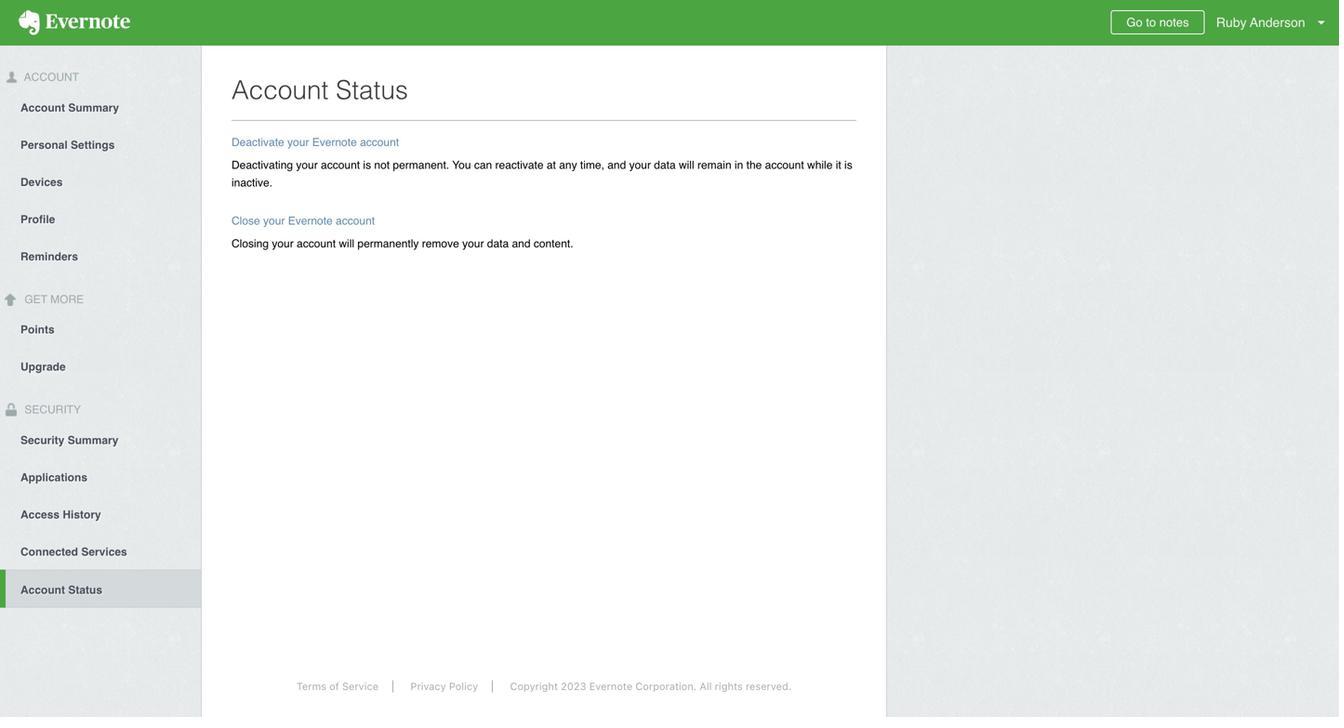 Task type: describe. For each thing, give the bounding box(es) containing it.
your right remove
[[462, 237, 484, 250]]

profile link
[[0, 200, 201, 237]]

deactivate your evernote account link
[[232, 136, 399, 149]]

evernote for will
[[288, 214, 333, 227]]

0 horizontal spatial status
[[68, 583, 102, 596]]

not
[[374, 159, 390, 172]]

remove
[[422, 237, 459, 250]]

while
[[807, 159, 833, 172]]

account down connected
[[20, 583, 65, 596]]

of
[[329, 680, 339, 692]]

reminders
[[20, 250, 78, 263]]

1 horizontal spatial account status
[[232, 75, 408, 105]]

the
[[746, 159, 762, 172]]

terms
[[297, 680, 326, 692]]

account summary
[[20, 101, 119, 114]]

time,
[[580, 159, 604, 172]]

your for deactivate your evernote account
[[287, 136, 309, 149]]

data inside deactivating your account is not permanent. you can reactivate at any time, and your data will remain in the account while it is inactive.
[[654, 159, 676, 172]]

points link
[[0, 310, 201, 347]]

will inside deactivating your account is not permanent. you can reactivate at any time, and your data will remain in the account while it is inactive.
[[679, 159, 694, 172]]

and inside deactivating your account is not permanent. you can reactivate at any time, and your data will remain in the account while it is inactive.
[[608, 159, 626, 172]]

policy
[[449, 680, 478, 692]]

history
[[63, 508, 101, 521]]

get more
[[21, 293, 84, 306]]

deactivating your account is not permanent. you can reactivate at any time, and your data will remain in the account while it is inactive.
[[232, 159, 853, 189]]

ruby anderson link
[[1212, 0, 1339, 46]]

copyright 2023 evernote corporation. all rights reserved.
[[510, 680, 792, 692]]

account up not
[[360, 136, 399, 149]]

security for security summary
[[20, 434, 65, 447]]

security summary
[[20, 434, 118, 447]]

evernote for is
[[312, 136, 357, 149]]

account right the
[[765, 159, 804, 172]]

security summary link
[[0, 421, 201, 458]]

deactivate
[[232, 136, 284, 149]]

0 horizontal spatial account status
[[20, 583, 102, 596]]

any
[[559, 159, 577, 172]]

0 horizontal spatial data
[[487, 237, 509, 250]]

permanent.
[[393, 159, 449, 172]]

settings
[[71, 138, 115, 151]]

close your evernote account link
[[232, 214, 375, 227]]

connected
[[20, 545, 78, 558]]

rights
[[715, 680, 743, 692]]

reserved.
[[746, 680, 792, 692]]

ruby
[[1216, 15, 1247, 30]]

all
[[700, 680, 712, 692]]

devices
[[20, 176, 63, 189]]

account up permanently
[[336, 214, 375, 227]]

personal settings
[[20, 138, 115, 151]]

reminders link
[[0, 237, 201, 274]]

deactivate your evernote account
[[232, 136, 399, 149]]

profile
[[20, 213, 55, 226]]

account up the deactivate
[[232, 75, 329, 105]]

account status link
[[6, 570, 201, 608]]

personal settings link
[[0, 125, 201, 163]]

applications
[[20, 471, 87, 484]]

close your evernote account
[[232, 214, 375, 227]]

privacy policy
[[410, 680, 478, 692]]

upgrade link
[[0, 347, 201, 385]]



Task type: locate. For each thing, give the bounding box(es) containing it.
evernote right 2023
[[589, 680, 633, 692]]

content.
[[534, 237, 573, 250]]

and left 'content.'
[[512, 237, 531, 250]]

account status down connected
[[20, 583, 102, 596]]

privacy
[[410, 680, 446, 692]]

0 vertical spatial and
[[608, 159, 626, 172]]

0 vertical spatial will
[[679, 159, 694, 172]]

your right "close"
[[263, 214, 285, 227]]

applications link
[[0, 458, 201, 495]]

1 is from the left
[[363, 159, 371, 172]]

your right the deactivate
[[287, 136, 309, 149]]

data left 'content.'
[[487, 237, 509, 250]]

status up not
[[336, 75, 408, 105]]

it
[[836, 159, 841, 172]]

and right time,
[[608, 159, 626, 172]]

summary
[[68, 101, 119, 114], [68, 434, 118, 447]]

anderson
[[1250, 15, 1305, 30]]

security up applications
[[20, 434, 65, 447]]

get
[[24, 293, 47, 306]]

go to notes link
[[1111, 10, 1205, 34]]

evernote image
[[0, 10, 149, 35]]

connected services
[[20, 545, 127, 558]]

ruby anderson
[[1216, 15, 1305, 30]]

your down deactivate your evernote account
[[296, 159, 318, 172]]

go
[[1127, 15, 1143, 29]]

you
[[452, 159, 471, 172]]

reactivate
[[495, 159, 544, 172]]

summary for security summary
[[68, 434, 118, 447]]

security
[[21, 403, 81, 416], [20, 434, 65, 447]]

1 horizontal spatial is
[[844, 159, 853, 172]]

is right it
[[844, 159, 853, 172]]

services
[[81, 545, 127, 558]]

permanently
[[357, 237, 419, 250]]

1 vertical spatial will
[[339, 237, 354, 250]]

summary inside account summary link
[[68, 101, 119, 114]]

0 vertical spatial evernote
[[312, 136, 357, 149]]

2 vertical spatial evernote
[[589, 680, 633, 692]]

personal
[[20, 138, 68, 151]]

account up personal
[[20, 101, 65, 114]]

evernote
[[312, 136, 357, 149], [288, 214, 333, 227], [589, 680, 633, 692]]

is
[[363, 159, 371, 172], [844, 159, 853, 172]]

0 vertical spatial data
[[654, 159, 676, 172]]

remain
[[697, 159, 732, 172]]

1 vertical spatial and
[[512, 237, 531, 250]]

upgrade
[[20, 360, 66, 373]]

close
[[232, 214, 260, 227]]

status
[[336, 75, 408, 105], [68, 583, 102, 596]]

0 vertical spatial account status
[[232, 75, 408, 105]]

account down "close your evernote account" on the top left of page
[[297, 237, 336, 250]]

account
[[360, 136, 399, 149], [321, 159, 360, 172], [765, 159, 804, 172], [336, 214, 375, 227], [297, 237, 336, 250]]

0 horizontal spatial and
[[512, 237, 531, 250]]

summary inside security summary link
[[68, 434, 118, 447]]

your for deactivating your account is not permanent. you can reactivate at any time, and your data will remain in the account while it is inactive.
[[296, 159, 318, 172]]

data left remain
[[654, 159, 676, 172]]

go to notes
[[1127, 15, 1189, 29]]

terms of service link
[[283, 680, 393, 692]]

1 vertical spatial evernote
[[288, 214, 333, 227]]

will left remain
[[679, 159, 694, 172]]

is left not
[[363, 159, 371, 172]]

1 horizontal spatial data
[[654, 159, 676, 172]]

your
[[287, 136, 309, 149], [296, 159, 318, 172], [629, 159, 651, 172], [263, 214, 285, 227], [272, 237, 294, 250], [462, 237, 484, 250]]

devices link
[[0, 163, 201, 200]]

privacy policy link
[[397, 680, 493, 692]]

account status
[[232, 75, 408, 105], [20, 583, 102, 596]]

more
[[50, 293, 84, 306]]

access history link
[[0, 495, 201, 532]]

will
[[679, 159, 694, 172], [339, 237, 354, 250]]

and
[[608, 159, 626, 172], [512, 237, 531, 250]]

copyright
[[510, 680, 558, 692]]

inactive.
[[232, 176, 273, 189]]

data
[[654, 159, 676, 172], [487, 237, 509, 250]]

deactivating
[[232, 159, 293, 172]]

account summary link
[[0, 88, 201, 125]]

connected services link
[[0, 532, 201, 570]]

security up security summary
[[21, 403, 81, 416]]

evernote right the deactivate
[[312, 136, 357, 149]]

will left permanently
[[339, 237, 354, 250]]

summary for account summary
[[68, 101, 119, 114]]

2023
[[561, 680, 586, 692]]

0 vertical spatial summary
[[68, 101, 119, 114]]

1 vertical spatial summary
[[68, 434, 118, 447]]

summary up applications link
[[68, 434, 118, 447]]

at
[[547, 159, 556, 172]]

terms of service
[[297, 680, 379, 692]]

account down "deactivate your evernote account" link
[[321, 159, 360, 172]]

1 horizontal spatial and
[[608, 159, 626, 172]]

your for closing your account will permanently remove your data and content.
[[272, 237, 294, 250]]

corporation.
[[636, 680, 697, 692]]

your for close your evernote account
[[263, 214, 285, 227]]

account
[[21, 71, 79, 84], [232, 75, 329, 105], [20, 101, 65, 114], [20, 583, 65, 596]]

evernote right "close"
[[288, 214, 333, 227]]

0 horizontal spatial will
[[339, 237, 354, 250]]

status down connected services
[[68, 583, 102, 596]]

summary up personal settings "link"
[[68, 101, 119, 114]]

1 horizontal spatial status
[[336, 75, 408, 105]]

your down "close your evernote account" on the top left of page
[[272, 237, 294, 250]]

2 is from the left
[[844, 159, 853, 172]]

points
[[20, 323, 55, 336]]

1 vertical spatial security
[[20, 434, 65, 447]]

1 vertical spatial status
[[68, 583, 102, 596]]

0 vertical spatial status
[[336, 75, 408, 105]]

account up account summary
[[21, 71, 79, 84]]

0 horizontal spatial is
[[363, 159, 371, 172]]

0 vertical spatial security
[[21, 403, 81, 416]]

1 vertical spatial account status
[[20, 583, 102, 596]]

security for security
[[21, 403, 81, 416]]

account status up "deactivate your evernote account" link
[[232, 75, 408, 105]]

service
[[342, 680, 379, 692]]

1 horizontal spatial will
[[679, 159, 694, 172]]

closing
[[232, 237, 269, 250]]

1 vertical spatial data
[[487, 237, 509, 250]]

notes
[[1160, 15, 1189, 29]]

evernote link
[[0, 0, 149, 46]]

to
[[1146, 15, 1156, 29]]

your right time,
[[629, 159, 651, 172]]

can
[[474, 159, 492, 172]]

access
[[20, 508, 60, 521]]

in
[[735, 159, 743, 172]]

access history
[[20, 508, 101, 521]]

closing your account will permanently remove your data and content.
[[232, 237, 573, 250]]



Task type: vqa. For each thing, say whether or not it's contained in the screenshot.
the rightmost and
yes



